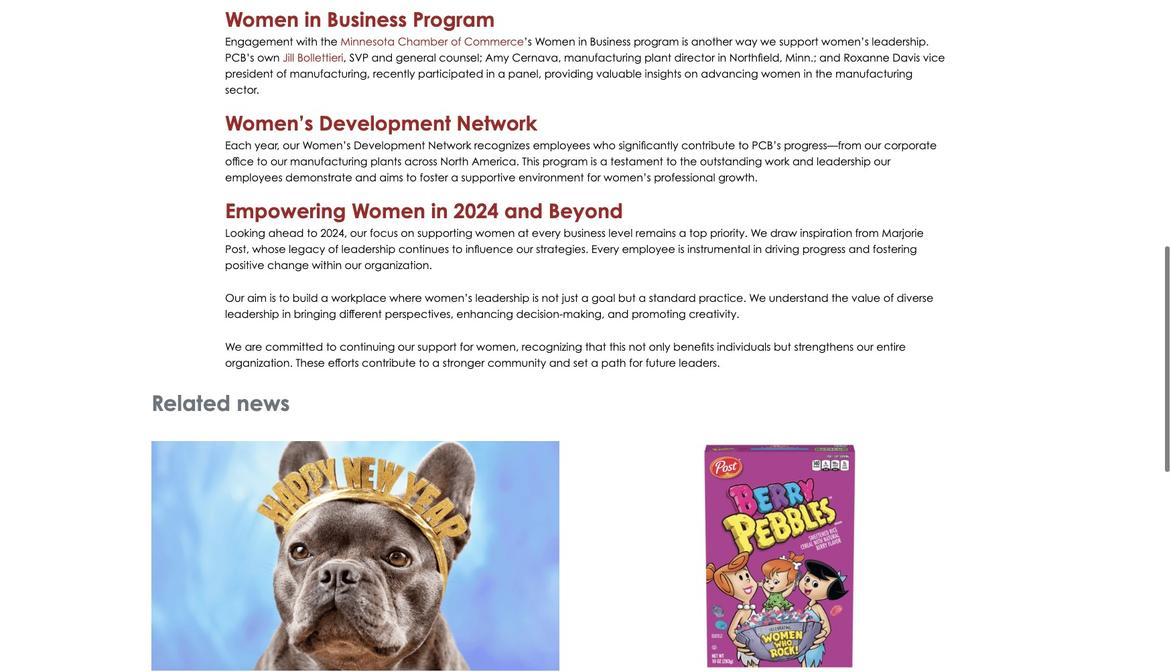 Task type: describe. For each thing, give the bounding box(es) containing it.
this
[[610, 341, 626, 354]]

the inside women's development network each year, our women's development network recognizes employees who significantly contribute to pcb's progress—from our corporate office to our manufacturing plants across north america. this program is a testament to the outstanding work and leadership our employees demonstrate and aims to foster a supportive environment for women's professional growth.
[[680, 155, 697, 168]]

a inside "empowering women in 2024 and beyond looking ahead to 2024, our focus on supporting women at every business level remains a top priority. we draw inspiration from marjorie post, whose legacy of leadership continues to influence our strategies. every employee is instrumental in driving progress and fostering positive change within our organization."
[[679, 227, 687, 240]]

strategies.
[[536, 243, 589, 256]]

different
[[339, 308, 382, 321]]

north
[[440, 155, 469, 168]]

our right 2024,
[[350, 227, 367, 240]]

significantly
[[619, 139, 679, 152]]

own
[[257, 51, 280, 64]]

bollettieri
[[297, 51, 344, 64]]

our
[[225, 292, 244, 305]]

our down corporate
[[874, 155, 891, 168]]

we
[[761, 35, 777, 48]]

1 vertical spatial network
[[428, 139, 471, 152]]

to down supporting
[[452, 243, 463, 256]]

leadership down aim
[[225, 308, 279, 321]]

employee
[[622, 243, 676, 256]]

0 vertical spatial network
[[457, 111, 537, 135]]

of up "counsel;"
[[451, 35, 461, 48]]

our left entire
[[857, 341, 874, 354]]

practice.
[[699, 292, 747, 305]]

related news
[[151, 390, 290, 416]]

a left stronger at the left of page
[[433, 357, 440, 370]]

looking
[[225, 227, 266, 240]]

our aim is to build a workplace where women's leadership is not just a goal but a standard practice. we understand the value of diverse leadership in bringing different perspectives, enhancing decision-making, and promoting creativity.
[[225, 292, 934, 321]]

program
[[413, 7, 495, 32]]

where
[[390, 292, 422, 305]]

0 horizontal spatial women
[[225, 7, 299, 32]]

empowering
[[225, 198, 346, 223]]

and down engagement with the minnesota chamber of commerce
[[372, 51, 393, 64]]

program inside women's development network each year, our women's development network recognizes employees who significantly contribute to pcb's progress—from our corporate office to our manufacturing plants across north america. this program is a testament to the outstanding work and leadership our employees demonstrate and aims to foster a supportive environment for women's professional growth.
[[543, 155, 588, 168]]

panel,
[[508, 67, 542, 81]]

in up with
[[305, 7, 322, 32]]

and right minn.;
[[820, 51, 841, 64]]

jill bollettieri link
[[283, 51, 344, 64]]

our down at
[[517, 243, 533, 256]]

whose
[[252, 243, 286, 256]]

each
[[225, 139, 252, 152]]

's women in business program is another way we support women's leadership. pcb's own
[[225, 35, 929, 64]]

draw
[[771, 227, 798, 240]]

to up professional
[[667, 155, 677, 168]]

northfield,
[[730, 51, 783, 64]]

to left stronger at the left of page
[[419, 357, 430, 370]]

level
[[609, 227, 633, 240]]

2024
[[454, 198, 499, 223]]

engagement with the minnesota chamber of commerce
[[225, 35, 524, 48]]

within
[[312, 259, 342, 272]]

aims
[[380, 171, 403, 184]]

legacy
[[289, 243, 325, 256]]

women's inside 's women in business program is another way we support women's leadership. pcb's own
[[822, 35, 869, 48]]

of inside , svp and general counsel; amy cernava, manufacturing plant director in northfield, minn.; and roxanne davis vice president of manufacturing, recently participated in a panel, providing valuable insights on advancing women in the manufacturing sector.
[[276, 67, 287, 81]]

beyond
[[549, 198, 623, 223]]

our right within at the left top
[[345, 259, 362, 272]]

2 horizontal spatial for
[[629, 357, 643, 370]]

a right just
[[582, 292, 589, 305]]

focus
[[370, 227, 398, 240]]

in inside 's women in business program is another way we support women's leadership. pcb's own
[[579, 35, 587, 48]]

goal
[[592, 292, 616, 305]]

jill bollettieri
[[283, 51, 344, 64]]

and inside we are committed to continuing our support for women, recognizing that this not only benefits individuals but strengthens our entire organization. these efforts contribute to a stronger community and set a path for future leaders.
[[549, 357, 571, 370]]

and up at
[[505, 198, 543, 223]]

is up decision-
[[533, 292, 539, 305]]

top
[[690, 227, 708, 240]]

's
[[524, 35, 532, 48]]

to down the across in the left of the page
[[406, 171, 417, 184]]

,
[[344, 51, 347, 64]]

related
[[151, 390, 231, 416]]

professional
[[654, 171, 716, 184]]

engagement
[[225, 35, 293, 48]]

to up efforts
[[326, 341, 337, 354]]

berry pebbles cereal box image
[[576, 442, 984, 672]]

organization. inside "empowering women in 2024 and beyond looking ahead to 2024, our focus on supporting women at every business level remains a top priority. we draw inspiration from marjorie post, whose legacy of leadership continues to influence our strategies. every employee is instrumental in driving progress and fostering positive change within our organization."
[[365, 259, 432, 272]]

who
[[593, 139, 616, 152]]

commerce
[[464, 35, 524, 48]]

sector.
[[225, 83, 259, 97]]

women for business
[[535, 35, 576, 48]]

svp
[[350, 51, 369, 64]]

our down year,
[[271, 155, 287, 168]]

insights
[[645, 67, 682, 81]]

every
[[532, 227, 561, 240]]

strengthens
[[795, 341, 854, 354]]

jill
[[283, 51, 294, 64]]

participated
[[418, 67, 484, 81]]

work
[[765, 155, 790, 168]]

these
[[296, 357, 325, 370]]

in inside our aim is to build a workplace where women's leadership is not just a goal but a standard practice. we understand the value of diverse leadership in bringing different perspectives, enhancing decision-making, and promoting creativity.
[[282, 308, 291, 321]]

is inside women's development network each year, our women's development network recognizes employees who significantly contribute to pcb's progress—from our corporate office to our manufacturing plants across north america. this program is a testament to the outstanding work and leadership our employees demonstrate and aims to foster a supportive environment for women's professional growth.
[[591, 155, 597, 168]]

perspectives,
[[385, 308, 454, 321]]

vice
[[924, 51, 946, 64]]

another
[[692, 35, 733, 48]]

our left corporate
[[865, 139, 882, 152]]

to up outstanding
[[739, 139, 749, 152]]

and inside our aim is to build a workplace where women's leadership is not just a goal but a standard practice. we understand the value of diverse leadership in bringing different perspectives, enhancing decision-making, and promoting creativity.
[[608, 308, 629, 321]]

but inside our aim is to build a workplace where women's leadership is not just a goal but a standard practice. we understand the value of diverse leadership in bringing different perspectives, enhancing decision-making, and promoting creativity.
[[619, 292, 636, 305]]

in down amy
[[487, 67, 495, 81]]

path
[[602, 357, 626, 370]]

is right aim
[[270, 292, 276, 305]]

leadership inside women's development network each year, our women's development network recognizes employees who significantly contribute to pcb's progress—from our corporate office to our manufacturing plants across north america. this program is a testament to the outstanding work and leadership our employees demonstrate and aims to foster a supportive environment for women's professional growth.
[[817, 155, 871, 168]]

women for 2024
[[352, 198, 426, 223]]

empowering women in 2024 and beyond looking ahead to 2024, our focus on supporting women at every business level remains a top priority. we draw inspiration from marjorie post, whose legacy of leadership continues to influence our strategies. every employee is instrumental in driving progress and fostering positive change within our organization.
[[225, 198, 924, 272]]

business
[[564, 227, 606, 240]]

remains
[[636, 227, 676, 240]]

progress
[[803, 243, 846, 256]]

women's inside women's development network each year, our women's development network recognizes employees who significantly contribute to pcb's progress—from our corporate office to our manufacturing plants across north america. this program is a testament to the outstanding work and leadership our employees demonstrate and aims to foster a supportive environment for women's professional growth.
[[604, 171, 651, 184]]

1 vertical spatial development
[[354, 139, 425, 152]]

0 vertical spatial women's
[[225, 111, 313, 135]]

a inside , svp and general counsel; amy cernava, manufacturing plant director in northfield, minn.; and roxanne davis vice president of manufacturing, recently participated in a panel, providing valuable insights on advancing women in the manufacturing sector.
[[498, 67, 506, 81]]

growth.
[[719, 171, 758, 184]]

is inside 's women in business program is another way we support women's leadership. pcb's own
[[682, 35, 689, 48]]

minn.;
[[786, 51, 817, 64]]

contribute inside women's development network each year, our women's development network recognizes employees who significantly contribute to pcb's progress—from our corporate office to our manufacturing plants across north america. this program is a testament to the outstanding work and leadership our employees demonstrate and aims to foster a supportive environment for women's professional growth.
[[682, 139, 736, 152]]

of inside "empowering women in 2024 and beyond looking ahead to 2024, our focus on supporting women at every business level remains a top priority. we draw inspiration from marjorie post, whose legacy of leadership continues to influence our strategies. every employee is instrumental in driving progress and fostering positive change within our organization."
[[328, 243, 339, 256]]

leaders.
[[679, 357, 720, 370]]

support inside we are committed to continuing our support for women, recognizing that this not only benefits individuals but strengthens our entire organization. these efforts contribute to a stronger community and set a path for future leaders.
[[418, 341, 457, 354]]

plants
[[371, 155, 402, 168]]

our down perspectives,
[[398, 341, 415, 354]]

foster
[[420, 171, 448, 184]]

general
[[396, 51, 436, 64]]

the up bollettieri
[[321, 35, 338, 48]]

support inside 's women in business program is another way we support women's leadership. pcb's own
[[780, 35, 819, 48]]

1 vertical spatial women's
[[303, 139, 351, 152]]

minnesota
[[341, 35, 395, 48]]

value
[[852, 292, 881, 305]]

change
[[268, 259, 309, 272]]

french bulldog dog wearing new year's eve party celebration headband with text 'happy new year' in front of blue background image
[[151, 442, 560, 672]]

bringing
[[294, 308, 336, 321]]



Task type: locate. For each thing, give the bounding box(es) containing it.
0 vertical spatial we
[[751, 227, 768, 240]]

0 horizontal spatial not
[[542, 292, 559, 305]]

1 vertical spatial program
[[543, 155, 588, 168]]

and down recognizing on the left of the page
[[549, 357, 571, 370]]

the left value
[[832, 292, 849, 305]]

to
[[739, 139, 749, 152], [257, 155, 268, 168], [667, 155, 677, 168], [406, 171, 417, 184], [307, 227, 318, 240], [452, 243, 463, 256], [279, 292, 290, 305], [326, 341, 337, 354], [419, 357, 430, 370]]

minnesota chamber of commerce link
[[341, 35, 524, 48]]

women's up the "demonstrate"
[[303, 139, 351, 152]]

1 vertical spatial pcb's
[[752, 139, 781, 152]]

not inside our aim is to build a workplace where women's leadership is not just a goal but a standard practice. we understand the value of diverse leadership in bringing different perspectives, enhancing decision-making, and promoting creativity.
[[542, 292, 559, 305]]

is up director
[[682, 35, 689, 48]]

of inside our aim is to build a workplace where women's leadership is not just a goal but a standard practice. we understand the value of diverse leadership in bringing different perspectives, enhancing decision-making, and promoting creativity.
[[884, 292, 894, 305]]

priority.
[[711, 227, 748, 240]]

women up the influence at top
[[476, 227, 515, 240]]

from
[[856, 227, 879, 240]]

network
[[457, 111, 537, 135], [428, 139, 471, 152]]

in down minn.;
[[804, 67, 813, 81]]

leadership down focus
[[342, 243, 396, 256]]

, svp and general counsel; amy cernava, manufacturing plant director in northfield, minn.; and roxanne davis vice president of manufacturing, recently participated in a panel, providing valuable insights on advancing women in the manufacturing sector.
[[225, 51, 946, 97]]

0 horizontal spatial pcb's
[[225, 51, 254, 64]]

network up north
[[428, 139, 471, 152]]

way
[[736, 35, 758, 48]]

women up the cernava,
[[535, 35, 576, 48]]

leadership down progress—from
[[817, 155, 871, 168]]

a down north
[[451, 171, 459, 184]]

environment
[[519, 171, 584, 184]]

we inside our aim is to build a workplace where women's leadership is not just a goal but a standard practice. we understand the value of diverse leadership in bringing different perspectives, enhancing decision-making, and promoting creativity.
[[750, 292, 766, 305]]

the up professional
[[680, 155, 697, 168]]

0 vertical spatial pcb's
[[225, 51, 254, 64]]

1 horizontal spatial women
[[762, 67, 801, 81]]

supportive
[[462, 171, 516, 184]]

0 horizontal spatial manufacturing
[[290, 155, 368, 168]]

0 vertical spatial program
[[634, 35, 679, 48]]

on
[[685, 67, 698, 81], [401, 227, 415, 240]]

and down progress—from
[[793, 155, 814, 168]]

1 vertical spatial manufacturing
[[836, 67, 913, 81]]

recognizing
[[522, 341, 582, 354]]

women's up roxanne
[[822, 35, 869, 48]]

our right year,
[[283, 139, 300, 152]]

pcb's
[[225, 51, 254, 64], [752, 139, 781, 152]]

1 vertical spatial women's
[[604, 171, 651, 184]]

manufacturing inside women's development network each year, our women's development network recognizes employees who significantly contribute to pcb's progress—from our corporate office to our manufacturing plants across north america. this program is a testament to the outstanding work and leadership our employees demonstrate and aims to foster a supportive environment for women's professional growth.
[[290, 155, 368, 168]]

in up advancing
[[718, 51, 727, 64]]

2 vertical spatial we
[[225, 341, 242, 354]]

program up the environment
[[543, 155, 588, 168]]

0 horizontal spatial employees
[[225, 171, 283, 184]]

for up stronger at the left of page
[[460, 341, 474, 354]]

cernava,
[[512, 51, 561, 64]]

a right set
[[591, 357, 599, 370]]

women's down testament
[[604, 171, 651, 184]]

women,
[[477, 341, 519, 354]]

support
[[780, 35, 819, 48], [418, 341, 457, 354]]

is down who
[[591, 155, 597, 168]]

to down year,
[[257, 155, 268, 168]]

1 horizontal spatial on
[[685, 67, 698, 81]]

women inside , svp and general counsel; amy cernava, manufacturing plant director in northfield, minn.; and roxanne davis vice president of manufacturing, recently participated in a panel, providing valuable insights on advancing women in the manufacturing sector.
[[762, 67, 801, 81]]

0 vertical spatial contribute
[[682, 139, 736, 152]]

pcb's inside women's development network each year, our women's development network recognizes employees who significantly contribute to pcb's progress—from our corporate office to our manufacturing plants across north america. this program is a testament to the outstanding work and leadership our employees demonstrate and aims to foster a supportive environment for women's professional growth.
[[752, 139, 781, 152]]

1 horizontal spatial organization.
[[365, 259, 432, 272]]

in up , svp and general counsel; amy cernava, manufacturing plant director in northfield, minn.; and roxanne davis vice president of manufacturing, recently participated in a panel, providing valuable insights on advancing women in the manufacturing sector.
[[579, 35, 587, 48]]

on down director
[[685, 67, 698, 81]]

influence
[[466, 243, 514, 256]]

contribute
[[682, 139, 736, 152], [362, 357, 416, 370]]

only
[[649, 341, 671, 354]]

organization. down continues
[[365, 259, 432, 272]]

a up 'promoting' at the top right
[[639, 292, 646, 305]]

manufacturing up valuable
[[564, 51, 642, 64]]

fostering
[[873, 243, 918, 256]]

0 vertical spatial not
[[542, 292, 559, 305]]

to left build
[[279, 292, 290, 305]]

organization.
[[365, 259, 432, 272], [225, 357, 293, 370]]

is right employee
[[678, 243, 685, 256]]

employees
[[533, 139, 590, 152], [225, 171, 283, 184]]

2 vertical spatial women
[[352, 198, 426, 223]]

1 vertical spatial women
[[535, 35, 576, 48]]

a down who
[[600, 155, 608, 168]]

0 vertical spatial manufacturing
[[564, 51, 642, 64]]

1 vertical spatial employees
[[225, 171, 283, 184]]

2 vertical spatial women's
[[425, 292, 473, 305]]

0 vertical spatial employees
[[533, 139, 590, 152]]

we left are in the left of the page
[[225, 341, 242, 354]]

not up decision-
[[542, 292, 559, 305]]

women's
[[225, 111, 313, 135], [303, 139, 351, 152]]

women up focus
[[352, 198, 426, 223]]

2 vertical spatial manufacturing
[[290, 155, 368, 168]]

creativity.
[[689, 308, 740, 321]]

1 vertical spatial but
[[774, 341, 792, 354]]

organization. down are in the left of the page
[[225, 357, 293, 370]]

0 horizontal spatial business
[[327, 7, 407, 32]]

stronger
[[443, 357, 485, 370]]

we left draw
[[751, 227, 768, 240]]

on inside , svp and general counsel; amy cernava, manufacturing plant director in northfield, minn.; and roxanne davis vice president of manufacturing, recently participated in a panel, providing valuable insights on advancing women in the manufacturing sector.
[[685, 67, 698, 81]]

0 vertical spatial business
[[327, 7, 407, 32]]

1 vertical spatial women
[[476, 227, 515, 240]]

employees down office
[[225, 171, 283, 184]]

1 vertical spatial support
[[418, 341, 457, 354]]

standard
[[649, 292, 696, 305]]

1 vertical spatial not
[[629, 341, 646, 354]]

committed
[[265, 341, 323, 354]]

to inside our aim is to build a workplace where women's leadership is not just a goal but a standard practice. we understand the value of diverse leadership in bringing different perspectives, enhancing decision-making, and promoting creativity.
[[279, 292, 290, 305]]

on up continues
[[401, 227, 415, 240]]

outstanding
[[700, 155, 762, 168]]

1 vertical spatial we
[[750, 292, 766, 305]]

continuing
[[340, 341, 395, 354]]

recognizes
[[474, 139, 530, 152]]

1 vertical spatial organization.
[[225, 357, 293, 370]]

is
[[682, 35, 689, 48], [591, 155, 597, 168], [678, 243, 685, 256], [270, 292, 276, 305], [533, 292, 539, 305]]

leadership inside "empowering women in 2024 and beyond looking ahead to 2024, our focus on supporting women at every business level remains a top priority. we draw inspiration from marjorie post, whose legacy of leadership continues to influence our strategies. every employee is instrumental in driving progress and fostering positive change within our organization."
[[342, 243, 396, 256]]

1 horizontal spatial manufacturing
[[564, 51, 642, 64]]

0 horizontal spatial women
[[476, 227, 515, 240]]

2 horizontal spatial women
[[535, 35, 576, 48]]

driving
[[765, 243, 800, 256]]

advancing
[[701, 67, 759, 81]]

to up legacy
[[307, 227, 318, 240]]

program inside 's women in business program is another way we support women's leadership. pcb's own
[[634, 35, 679, 48]]

business up valuable
[[590, 35, 631, 48]]

0 horizontal spatial program
[[543, 155, 588, 168]]

business up minnesota
[[327, 7, 407, 32]]

efforts
[[328, 357, 359, 370]]

1 horizontal spatial employees
[[533, 139, 590, 152]]

america.
[[472, 155, 519, 168]]

1 vertical spatial contribute
[[362, 357, 416, 370]]

1 horizontal spatial support
[[780, 35, 819, 48]]

0 horizontal spatial on
[[401, 227, 415, 240]]

contribute inside we are committed to continuing our support for women, recognizing that this not only benefits individuals but strengthens our entire organization. these efforts contribute to a stronger community and set a path for future leaders.
[[362, 357, 416, 370]]

0 vertical spatial women
[[762, 67, 801, 81]]

in left driving
[[754, 243, 762, 256]]

women
[[762, 67, 801, 81], [476, 227, 515, 240]]

we inside we are committed to continuing our support for women, recognizing that this not only benefits individuals but strengthens our entire organization. these efforts contribute to a stronger community and set a path for future leaders.
[[225, 341, 242, 354]]

at
[[518, 227, 529, 240]]

0 vertical spatial on
[[685, 67, 698, 81]]

women's inside our aim is to build a workplace where women's leadership is not just a goal but a standard practice. we understand the value of diverse leadership in bringing different perspectives, enhancing decision-making, and promoting creativity.
[[425, 292, 473, 305]]

women inside 's women in business program is another way we support women's leadership. pcb's own
[[535, 35, 576, 48]]

2 horizontal spatial manufacturing
[[836, 67, 913, 81]]

1 horizontal spatial not
[[629, 341, 646, 354]]

program up plant
[[634, 35, 679, 48]]

2 vertical spatial for
[[629, 357, 643, 370]]

women up the engagement
[[225, 7, 299, 32]]

2 horizontal spatial women's
[[822, 35, 869, 48]]

of right value
[[884, 292, 894, 305]]

not inside we are committed to continuing our support for women, recognizing that this not only benefits individuals but strengthens our entire organization. these efforts contribute to a stronger community and set a path for future leaders.
[[629, 341, 646, 354]]

in
[[305, 7, 322, 32], [579, 35, 587, 48], [718, 51, 727, 64], [487, 67, 495, 81], [804, 67, 813, 81], [431, 198, 448, 223], [754, 243, 762, 256], [282, 308, 291, 321]]

we right practice.
[[750, 292, 766, 305]]

year,
[[255, 139, 280, 152]]

support up stronger at the left of page
[[418, 341, 457, 354]]

1 horizontal spatial contribute
[[682, 139, 736, 152]]

support up minn.;
[[780, 35, 819, 48]]

promoting
[[632, 308, 686, 321]]

a down amy
[[498, 67, 506, 81]]

this
[[522, 155, 540, 168]]

in up supporting
[[431, 198, 448, 223]]

1 horizontal spatial program
[[634, 35, 679, 48]]

manufacturing down roxanne
[[836, 67, 913, 81]]

providing
[[545, 67, 594, 81]]

across
[[405, 155, 438, 168]]

employees up the environment
[[533, 139, 590, 152]]

pcb's up "president" at left
[[225, 51, 254, 64]]

women inside "empowering women in 2024 and beyond looking ahead to 2024, our focus on supporting women at every business level remains a top priority. we draw inspiration from marjorie post, whose legacy of leadership continues to influence our strategies. every employee is instrumental in driving progress and fostering positive change within our organization."
[[476, 227, 515, 240]]

pcb's up work
[[752, 139, 781, 152]]

our
[[283, 139, 300, 152], [865, 139, 882, 152], [271, 155, 287, 168], [874, 155, 891, 168], [350, 227, 367, 240], [517, 243, 533, 256], [345, 259, 362, 272], [398, 341, 415, 354], [857, 341, 874, 354]]

positive
[[225, 259, 265, 272]]

0 vertical spatial but
[[619, 292, 636, 305]]

1 horizontal spatial business
[[590, 35, 631, 48]]

business
[[327, 7, 407, 32], [590, 35, 631, 48]]

davis
[[893, 51, 921, 64]]

2024,
[[321, 227, 347, 240]]

0 vertical spatial women's
[[822, 35, 869, 48]]

0 vertical spatial women
[[225, 7, 299, 32]]

of down jill
[[276, 67, 287, 81]]

community
[[488, 357, 546, 370]]

and down from
[[849, 243, 870, 256]]

aim
[[247, 292, 267, 305]]

manufacturing up the "demonstrate"
[[290, 155, 368, 168]]

women down minn.;
[[762, 67, 801, 81]]

development
[[319, 111, 451, 135], [354, 139, 425, 152]]

progress—from
[[784, 139, 862, 152]]

is inside "empowering women in 2024 and beyond looking ahead to 2024, our focus on supporting women at every business level remains a top priority. we draw inspiration from marjorie post, whose legacy of leadership continues to influence our strategies. every employee is instrumental in driving progress and fostering positive change within our organization."
[[678, 243, 685, 256]]

a left top
[[679, 227, 687, 240]]

we inside "empowering women in 2024 and beyond looking ahead to 2024, our focus on supporting women at every business level remains a top priority. we draw inspiration from marjorie post, whose legacy of leadership continues to influence our strategies. every employee is instrumental in driving progress and fostering positive change within our organization."
[[751, 227, 768, 240]]

for right path
[[629, 357, 643, 370]]

for down who
[[587, 171, 601, 184]]

news
[[237, 390, 290, 416]]

post,
[[225, 243, 249, 256]]

manufacturing,
[[290, 67, 370, 81]]

are
[[245, 341, 262, 354]]

0 vertical spatial support
[[780, 35, 819, 48]]

a up bringing
[[321, 292, 328, 305]]

0 horizontal spatial support
[[418, 341, 457, 354]]

1 vertical spatial business
[[590, 35, 631, 48]]

women's up year,
[[225, 111, 313, 135]]

the inside our aim is to build a workplace where women's leadership is not just a goal but a standard practice. we understand the value of diverse leadership in bringing different perspectives, enhancing decision-making, and promoting creativity.
[[832, 292, 849, 305]]

recently
[[373, 67, 415, 81]]

making,
[[563, 308, 605, 321]]

build
[[293, 292, 318, 305]]

enhancing
[[457, 308, 513, 321]]

women's up perspectives,
[[425, 292, 473, 305]]

that
[[585, 341, 607, 354]]

of down 2024,
[[328, 243, 339, 256]]

the down minn.;
[[816, 67, 833, 81]]

and left aims
[[355, 171, 377, 184]]

network up the 'recognizes'
[[457, 111, 537, 135]]

1 horizontal spatial women
[[352, 198, 426, 223]]

0 vertical spatial development
[[319, 111, 451, 135]]

1 horizontal spatial but
[[774, 341, 792, 354]]

women's development network each year, our women's development network recognizes employees who significantly contribute to pcb's progress—from our corporate office to our manufacturing plants across north america. this program is a testament to the outstanding work and leadership our employees demonstrate and aims to foster a supportive environment for women's professional growth.
[[225, 111, 937, 184]]

understand
[[769, 292, 829, 305]]

leadership.
[[872, 35, 929, 48]]

corporate
[[885, 139, 937, 152]]

marjorie
[[882, 227, 924, 240]]

1 vertical spatial on
[[401, 227, 415, 240]]

1 vertical spatial for
[[460, 341, 474, 354]]

just
[[562, 292, 579, 305]]

for inside women's development network each year, our women's development network recognizes employees who significantly contribute to pcb's progress—from our corporate office to our manufacturing plants across north america. this program is a testament to the outstanding work and leadership our employees demonstrate and aims to foster a supportive environment for women's professional growth.
[[587, 171, 601, 184]]

in left bringing
[[282, 308, 291, 321]]

but right goal
[[619, 292, 636, 305]]

benefits
[[674, 341, 714, 354]]

on inside "empowering women in 2024 and beyond looking ahead to 2024, our focus on supporting women at every business level remains a top priority. we draw inspiration from marjorie post, whose legacy of leadership continues to influence our strategies. every employee is instrumental in driving progress and fostering positive change within our organization."
[[401, 227, 415, 240]]

but right individuals
[[774, 341, 792, 354]]

1 horizontal spatial pcb's
[[752, 139, 781, 152]]

0 horizontal spatial for
[[460, 341, 474, 354]]

organization. inside we are committed to continuing our support for women, recognizing that this not only benefits individuals but strengthens our entire organization. these efforts contribute to a stronger community and set a path for future leaders.
[[225, 357, 293, 370]]

1 horizontal spatial women's
[[604, 171, 651, 184]]

individuals
[[717, 341, 771, 354]]

women in business program
[[225, 7, 495, 32]]

0 horizontal spatial women's
[[425, 292, 473, 305]]

0 horizontal spatial organization.
[[225, 357, 293, 370]]

ahead
[[268, 227, 304, 240]]

1 horizontal spatial for
[[587, 171, 601, 184]]

the inside , svp and general counsel; amy cernava, manufacturing plant director in northfield, minn.; and roxanne davis vice president of manufacturing, recently participated in a panel, providing valuable insights on advancing women in the manufacturing sector.
[[816, 67, 833, 81]]

business inside 's women in business program is another way we support women's leadership. pcb's own
[[590, 35, 631, 48]]

supporting
[[418, 227, 473, 240]]

but inside we are committed to continuing our support for women, recognizing that this not only benefits individuals but strengthens our entire organization. these efforts contribute to a stronger community and set a path for future leaders.
[[774, 341, 792, 354]]

and down goal
[[608, 308, 629, 321]]

pcb's inside 's women in business program is another way we support women's leadership. pcb's own
[[225, 51, 254, 64]]

contribute down "continuing"
[[362, 357, 416, 370]]

diverse
[[897, 292, 934, 305]]

every
[[592, 243, 619, 256]]

continues
[[399, 243, 449, 256]]

leadership up enhancing
[[476, 292, 530, 305]]

not right the this
[[629, 341, 646, 354]]

0 horizontal spatial but
[[619, 292, 636, 305]]

women inside "empowering women in 2024 and beyond looking ahead to 2024, our focus on supporting women at every business level remains a top priority. we draw inspiration from marjorie post, whose legacy of leadership continues to influence our strategies. every employee is instrumental in driving progress and fostering positive change within our organization."
[[352, 198, 426, 223]]

0 horizontal spatial contribute
[[362, 357, 416, 370]]

0 vertical spatial for
[[587, 171, 601, 184]]

contribute up outstanding
[[682, 139, 736, 152]]

0 vertical spatial organization.
[[365, 259, 432, 272]]



Task type: vqa. For each thing, say whether or not it's contained in the screenshot.
Fruity for Fruity PEBBLES™ Holiday Trees
no



